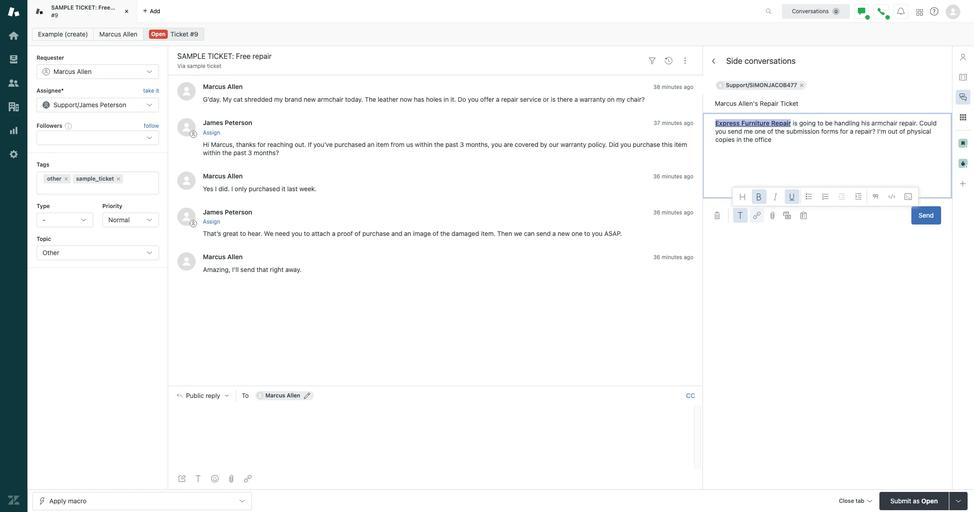 Task type: describe. For each thing, give the bounding box(es) containing it.
bulleted list (cmd shift 8) image
[[806, 193, 813, 201]]

follow
[[144, 123, 159, 129]]

of up "office"
[[768, 128, 773, 135]]

take
[[143, 87, 154, 94]]

repair.
[[899, 119, 918, 127]]

a left proof
[[332, 230, 335, 238]]

allen inside 'requester' "element"
[[77, 68, 92, 76]]

assign for hi
[[203, 129, 220, 136]]

great
[[223, 230, 238, 238]]

marcus allen link inside secondary element
[[93, 28, 143, 41]]

marcus allen inside secondary element
[[99, 30, 137, 38]]

the down me
[[744, 136, 753, 144]]

that's
[[203, 230, 221, 238]]

button displays agent's chat status as online. image
[[858, 8, 865, 15]]

damaged
[[452, 230, 479, 238]]

allen up cat
[[227, 83, 243, 91]]

office
[[755, 136, 772, 144]]

his
[[861, 119, 870, 127]]

away.
[[285, 266, 302, 274]]

need
[[275, 230, 290, 238]]

apply
[[49, 498, 66, 505]]

to inside is going to be handling his armchair repair. could you send me one of the submission forms for a repair? i'm out of physical copies in the office
[[818, 119, 824, 127]]

of right proof
[[355, 230, 361, 238]]

marcus allen link for g'day.
[[203, 83, 243, 91]]

1 vertical spatial send
[[536, 230, 551, 238]]

37 minutes ago
[[654, 120, 694, 127]]

add button
[[137, 0, 166, 22]]

add attachment image
[[228, 476, 235, 483]]

a inside is going to be handling his armchair repair. could you send me one of the submission forms for a repair? i'm out of physical copies in the office
[[850, 128, 854, 135]]

38
[[653, 84, 660, 91]]

offer
[[480, 96, 494, 104]]

proof
[[337, 230, 353, 238]]

secondary element
[[27, 25, 974, 43]]

36 minutes ago for week.
[[653, 173, 694, 180]]

marcus up g'day.
[[203, 83, 226, 91]]

requester
[[37, 54, 64, 61]]

2 vertical spatial send
[[240, 266, 255, 274]]

i'll
[[232, 266, 239, 274]]

chair?
[[627, 96, 645, 104]]

image
[[413, 230, 431, 238]]

submit
[[891, 498, 911, 505]]

do
[[458, 96, 466, 104]]

if
[[308, 141, 312, 148]]

1 ago from the top
[[684, 84, 694, 91]]

a right offer
[[496, 96, 500, 104]]

reply
[[206, 393, 220, 400]]

public reply button
[[169, 387, 236, 406]]

in inside conversationlabel log
[[444, 96, 449, 104]]

we
[[514, 230, 522, 238]]

did.
[[219, 185, 230, 193]]

0 vertical spatial 3
[[460, 141, 464, 148]]

repair
[[771, 119, 791, 127]]

1 minutes from the top
[[662, 84, 682, 91]]

right
[[270, 266, 284, 274]]

minutes for yes i did. i only purchased it last week.
[[662, 173, 682, 180]]

remove image for other
[[63, 176, 69, 182]]

example (create) button
[[32, 28, 94, 41]]

organizations image
[[8, 101, 20, 113]]

you right need
[[292, 230, 302, 238]]

send
[[919, 212, 934, 219]]

for inside is going to be handling his armchair repair. could you send me one of the submission forms for a repair? i'm out of physical copies in the office
[[840, 128, 848, 135]]

3 36 from the top
[[653, 254, 660, 261]]

has
[[414, 96, 424, 104]]

example
[[38, 30, 63, 38]]

james peterson assign for great
[[203, 208, 252, 225]]

via sample ticket
[[177, 63, 221, 69]]

handling
[[834, 119, 860, 127]]

support
[[53, 101, 77, 109]]

to left attach
[[304, 230, 310, 238]]

the down repair
[[775, 128, 785, 135]]

zendesk products image
[[917, 9, 923, 15]]

marcus allen up my
[[203, 83, 243, 91]]

me
[[744, 128, 753, 135]]

0 horizontal spatial past
[[234, 149, 246, 157]]

zendesk image
[[8, 495, 20, 507]]

take it
[[143, 87, 159, 94]]

amazing,
[[203, 266, 230, 274]]

is inside conversationlabel log
[[551, 96, 556, 104]]

other
[[43, 249, 59, 257]]

months?
[[254, 149, 279, 157]]

open inside secondary element
[[151, 31, 166, 37]]

normal button
[[102, 213, 159, 228]]

that's great to hear. we need you to attach a proof of purchase and an image of the damaged item. then we can send a new one to you asap.
[[203, 230, 622, 238]]

3 36 minutes ago from the top
[[653, 254, 694, 261]]

forms
[[821, 128, 838, 135]]

0 vertical spatial warranty
[[580, 96, 606, 104]]

1 i from the left
[[215, 185, 217, 193]]

hi marcus, thanks for reaching out. if you've purchased an item from us within the past 3 months, you are covered by our warranty policy. did you purchase this item within the past 3 months?
[[203, 141, 689, 157]]

you right did
[[621, 141, 631, 148]]

zendesk support image
[[8, 6, 20, 18]]

ticket actions image
[[682, 57, 689, 64]]

this
[[662, 141, 673, 148]]

37 minutes ago text field
[[654, 120, 694, 127]]

allen up i'll at the bottom left of the page
[[227, 253, 243, 261]]

only
[[235, 185, 247, 193]]

copies
[[715, 136, 735, 144]]

other
[[47, 175, 61, 182]]

item.
[[481, 230, 496, 238]]

allen left edit user 'icon'
[[287, 393, 300, 400]]

ago for yes i did. i only purchased it last week.
[[684, 173, 694, 180]]

ticket #9
[[170, 30, 198, 38]]

36 minutes ago for attach
[[653, 209, 694, 216]]

you left asap.
[[592, 230, 603, 238]]

0 horizontal spatial new
[[304, 96, 316, 104]]

views image
[[8, 53, 20, 65]]

hide composer image
[[432, 383, 439, 390]]

tabs tab list
[[27, 0, 756, 23]]

marcus allen up did.
[[203, 172, 243, 180]]

2 my from the left
[[616, 96, 625, 104]]

marcus allen up the amazing,
[[203, 253, 243, 261]]

ticket:
[[75, 4, 97, 11]]

info on adding followers image
[[65, 123, 72, 130]]

public reply
[[186, 393, 220, 400]]

edit user image
[[304, 393, 310, 400]]

close
[[839, 498, 854, 505]]

events image
[[665, 57, 673, 64]]

apply macro
[[49, 498, 86, 505]]

armchair inside conversationlabel log
[[318, 96, 343, 104]]

months,
[[466, 141, 490, 148]]

or
[[543, 96, 549, 104]]

hear.
[[248, 230, 262, 238]]

reporting image
[[8, 125, 20, 137]]

bookmarks image
[[959, 139, 968, 148]]

#9 inside secondary element
[[190, 30, 198, 38]]

marcus inside marcus allen link
[[99, 30, 121, 38]]

38 minutes ago
[[653, 84, 694, 91]]

conversations
[[745, 56, 796, 66]]

tags
[[37, 161, 49, 168]]

type
[[37, 203, 50, 210]]

requester element
[[37, 65, 159, 79]]

you inside is going to be handling his armchair repair. could you send me one of the submission forms for a repair? i'm out of physical copies in the office
[[715, 128, 726, 135]]

of right 'out'
[[899, 128, 905, 135]]

sample
[[187, 63, 206, 69]]

main element
[[0, 0, 27, 513]]

underline (cmd u) image
[[789, 193, 796, 201]]

holes
[[426, 96, 442, 104]]

a right there
[[575, 96, 578, 104]]

and
[[391, 230, 402, 238]]

quote (cmd shift 9) image
[[872, 193, 879, 201]]

week.
[[299, 185, 317, 193]]

36 for week.
[[653, 173, 660, 180]]

admin image
[[8, 149, 20, 160]]

go back image
[[710, 58, 717, 65]]

express furniture repair
[[715, 119, 791, 127]]

submission
[[786, 128, 820, 135]]

from
[[391, 141, 405, 148]]

a right can at the top of the page
[[553, 230, 556, 238]]

followers element
[[37, 131, 159, 145]]

support / james peterson
[[53, 101, 126, 109]]

allen inside secondary element
[[123, 30, 137, 38]]

submit as open
[[891, 498, 938, 505]]

customer context image
[[960, 53, 967, 61]]

add
[[150, 8, 160, 14]]

1 vertical spatial purchase
[[362, 230, 390, 238]]

peterson for hi
[[225, 119, 252, 127]]

decrease indent (cmd [) image
[[838, 193, 846, 201]]

marcus.allen@example.com image
[[256, 393, 264, 400]]

allen up 'only'
[[227, 172, 243, 180]]

conversationlabel log
[[168, 75, 703, 386]]

it.
[[451, 96, 456, 104]]

us
[[406, 141, 413, 148]]

1 vertical spatial format text image
[[195, 476, 202, 483]]

ticket
[[207, 63, 221, 69]]

reaching
[[267, 141, 293, 148]]

conversations
[[792, 8, 829, 14]]

1 horizontal spatial new
[[558, 230, 570, 238]]

36 minutes ago text field for amazing, i'll send that right away.
[[653, 254, 694, 261]]

1 vertical spatial within
[[203, 149, 221, 157]]

hi
[[203, 141, 209, 148]]

repair?
[[855, 128, 876, 135]]

today.
[[345, 96, 363, 104]]

send inside is going to be handling his armchair repair. could you send me one of the submission forms for a repair? i'm out of physical copies in the office
[[728, 128, 742, 135]]

38 minutes ago text field
[[653, 84, 694, 91]]

the left damaged
[[440, 230, 450, 238]]

topic
[[37, 236, 51, 243]]

marcus up the amazing,
[[203, 253, 226, 261]]

furniture
[[742, 119, 770, 127]]

(create)
[[65, 30, 88, 38]]



Task type: locate. For each thing, give the bounding box(es) containing it.
1 vertical spatial james peterson link
[[203, 208, 252, 216]]

1 horizontal spatial an
[[404, 230, 411, 238]]

james peterson link for great
[[203, 208, 252, 216]]

james peterson link up "marcus,"
[[203, 119, 252, 127]]

numbered list (cmd shift 7) image
[[822, 193, 829, 201]]

by
[[540, 141, 547, 148]]

1 vertical spatial past
[[234, 149, 246, 157]]

it right take
[[156, 87, 159, 94]]

you've
[[314, 141, 333, 148]]

tab
[[27, 0, 137, 23]]

send right can at the top of the page
[[536, 230, 551, 238]]

0 vertical spatial open
[[151, 31, 166, 37]]

0 vertical spatial purchased
[[335, 141, 366, 148]]

#9
[[51, 12, 58, 19], [190, 30, 198, 38]]

ago for hi marcus, thanks for reaching out. if you've purchased an item from us within the past 3 months, you are covered by our warranty policy. did you purchase this item within the past 3 months?
[[684, 120, 694, 127]]

armchair left today.
[[318, 96, 343, 104]]

Subject field
[[176, 51, 642, 62], [703, 95, 952, 113]]

in right copies at the right of page
[[737, 136, 742, 144]]

1 horizontal spatial one
[[755, 128, 766, 135]]

allen up support / james peterson
[[77, 68, 92, 76]]

0 vertical spatial is
[[551, 96, 556, 104]]

sample ticket: free repair #9
[[51, 4, 128, 19]]

james peterson assign up the great
[[203, 208, 252, 225]]

to
[[818, 119, 824, 127], [240, 230, 246, 238], [304, 230, 310, 238], [584, 230, 590, 238]]

it inside conversationlabel log
[[282, 185, 285, 193]]

1 vertical spatial one
[[572, 230, 583, 238]]

marcus allen link for yes
[[203, 172, 243, 180]]

0 vertical spatial in
[[444, 96, 449, 104]]

0 vertical spatial assign button
[[203, 129, 220, 137]]

the right "us"
[[434, 141, 444, 148]]

tab containing sample ticket: free repair
[[27, 0, 137, 23]]

subject field up be on the right top of the page
[[703, 95, 952, 113]]

one inside conversationlabel log
[[572, 230, 583, 238]]

0 horizontal spatial my
[[274, 96, 283, 104]]

marcus up yes
[[203, 172, 226, 180]]

marcus down free in the top left of the page
[[99, 30, 121, 38]]

i right yes
[[215, 185, 217, 193]]

allen
[[123, 30, 137, 38], [77, 68, 92, 76], [227, 83, 243, 91], [227, 172, 243, 180], [227, 253, 243, 261], [287, 393, 300, 400]]

0 horizontal spatial is
[[551, 96, 556, 104]]

1 horizontal spatial within
[[415, 141, 433, 148]]

peterson right /
[[100, 101, 126, 109]]

apps image
[[960, 114, 967, 121]]

assign button for that's
[[203, 218, 220, 226]]

for down handling
[[840, 128, 848, 135]]

draft mode image
[[178, 476, 186, 483]]

increase indent (cmd ]) image
[[855, 193, 862, 201]]

side conversations
[[726, 56, 796, 66]]

1 horizontal spatial item
[[674, 141, 687, 148]]

james for that's
[[203, 208, 223, 216]]

followers
[[37, 122, 62, 129]]

0 horizontal spatial i
[[215, 185, 217, 193]]

1 36 from the top
[[653, 173, 660, 180]]

1 vertical spatial open
[[922, 498, 938, 505]]

1 vertical spatial #9
[[190, 30, 198, 38]]

1 horizontal spatial remove image
[[116, 176, 121, 182]]

2 assign from the top
[[203, 219, 220, 225]]

0 vertical spatial new
[[304, 96, 316, 104]]

ago for that's great to hear. we need you to attach a proof of purchase and an image of the damaged item. then we can send a new one to you asap.
[[684, 209, 694, 216]]

0 vertical spatial assign
[[203, 129, 220, 136]]

3 left months,
[[460, 141, 464, 148]]

marcus allen link for amazing,
[[203, 253, 243, 261]]

one up "office"
[[755, 128, 766, 135]]

repair right free in the top left of the page
[[112, 4, 128, 11]]

4 ago from the top
[[684, 209, 694, 216]]

armchair up i'm
[[872, 119, 898, 127]]

2 vertical spatial james
[[203, 208, 223, 216]]

purchased right 'only'
[[249, 185, 280, 193]]

send right i'll at the bottom left of the page
[[240, 266, 255, 274]]

1 item from the left
[[376, 141, 389, 148]]

assign button for hi
[[203, 129, 220, 137]]

0 vertical spatial james peterson assign
[[203, 119, 252, 136]]

close image
[[122, 7, 131, 16]]

0 vertical spatial repair
[[112, 4, 128, 11]]

#9 inside sample ticket: free repair #9
[[51, 12, 58, 19]]

1 horizontal spatial repair
[[501, 96, 518, 104]]

james peterson link
[[203, 119, 252, 127], [203, 208, 252, 216]]

it
[[156, 87, 159, 94], [282, 185, 285, 193]]

it inside button
[[156, 87, 159, 94]]

covered
[[515, 141, 539, 148]]

asap.
[[604, 230, 622, 238]]

james peterson assign up "marcus,"
[[203, 119, 252, 136]]

support/simonjacob477
[[726, 82, 797, 89]]

purchased inside the hi marcus, thanks for reaching out. if you've purchased an item from us within the past 3 months, you are covered by our warranty policy. did you purchase this item within the past 3 months?
[[335, 141, 366, 148]]

1 vertical spatial is
[[793, 119, 798, 127]]

one inside is going to be handling his armchair repair. could you send me one of the submission forms for a repair? i'm out of physical copies in the office
[[755, 128, 766, 135]]

1 horizontal spatial in
[[737, 136, 742, 144]]

yes i did. i only purchased it last week.
[[203, 185, 317, 193]]

2 vertical spatial peterson
[[225, 208, 252, 216]]

priority
[[102, 203, 122, 210]]

i
[[215, 185, 217, 193], [231, 185, 233, 193]]

remove image right other
[[63, 176, 69, 182]]

g'day.
[[203, 96, 221, 104]]

1 horizontal spatial subject field
[[703, 95, 952, 113]]

0 horizontal spatial armchair
[[318, 96, 343, 104]]

1 vertical spatial 36
[[653, 209, 660, 216]]

on
[[607, 96, 615, 104]]

0 vertical spatial purchase
[[633, 141, 660, 148]]

open left ticket
[[151, 31, 166, 37]]

displays possible ticket submission types image
[[955, 498, 962, 505]]

an left from
[[367, 141, 375, 148]]

james inside assignee* element
[[79, 101, 98, 109]]

2 james peterson link from the top
[[203, 208, 252, 216]]

0 vertical spatial 36 minutes ago text field
[[653, 209, 694, 216]]

1 horizontal spatial is
[[793, 119, 798, 127]]

0 horizontal spatial repair
[[112, 4, 128, 11]]

one
[[755, 128, 766, 135], [572, 230, 583, 238]]

knowledge image
[[960, 74, 967, 81]]

an inside the hi marcus, thanks for reaching out. if you've purchased an item from us within the past 3 months, you are covered by our warranty policy. did you purchase this item within the past 3 months?
[[367, 141, 375, 148]]

my
[[223, 96, 232, 104]]

past down 'thanks'
[[234, 149, 246, 157]]

past left months,
[[446, 141, 458, 148]]

1 horizontal spatial purchased
[[335, 141, 366, 148]]

warranty left on
[[580, 96, 606, 104]]

assign up that's
[[203, 219, 220, 225]]

james right support
[[79, 101, 98, 109]]

0 vertical spatial james
[[79, 101, 98, 109]]

2 36 minutes ago from the top
[[653, 209, 694, 216]]

express
[[715, 119, 740, 127]]

1 vertical spatial in
[[737, 136, 742, 144]]

remove image for sample_ticket
[[116, 176, 121, 182]]

follow button
[[144, 122, 159, 130]]

bold (cmd b) image
[[756, 193, 763, 201]]

0 vertical spatial armchair
[[318, 96, 343, 104]]

then
[[497, 230, 512, 238]]

0 vertical spatial 36 minutes ago
[[653, 173, 694, 180]]

purchase inside the hi marcus, thanks for reaching out. if you've purchased an item from us within the past 3 months, you are covered by our warranty policy. did you purchase this item within the past 3 months?
[[633, 141, 660, 148]]

1 horizontal spatial my
[[616, 96, 625, 104]]

0 vertical spatial #9
[[51, 12, 58, 19]]

1 horizontal spatial it
[[282, 185, 285, 193]]

1 vertical spatial purchased
[[249, 185, 280, 193]]

1 vertical spatial james
[[203, 119, 223, 127]]

is right or
[[551, 96, 556, 104]]

get help image
[[930, 7, 939, 16]]

james peterson assign for marcus,
[[203, 119, 252, 136]]

1 vertical spatial warranty
[[561, 141, 586, 148]]

0 horizontal spatial item
[[376, 141, 389, 148]]

cc button
[[686, 392, 695, 401]]

side
[[726, 56, 743, 66]]

add link (cmd k) image
[[244, 476, 251, 483]]

marcus allen down requester
[[53, 68, 92, 76]]

the down "marcus,"
[[222, 149, 232, 157]]

discard this conversation image
[[714, 212, 721, 219]]

out
[[888, 128, 898, 135]]

Side conversation composer text field
[[714, 119, 941, 192]]

my right on
[[616, 96, 625, 104]]

james peterson link for marcus,
[[203, 119, 252, 127]]

1 vertical spatial assign button
[[203, 218, 220, 226]]

assign button up that's
[[203, 218, 220, 226]]

2 item from the left
[[674, 141, 687, 148]]

1 james peterson link from the top
[[203, 119, 252, 127]]

1 horizontal spatial format text image
[[737, 212, 744, 219]]

1 vertical spatial an
[[404, 230, 411, 238]]

format text image
[[737, 212, 744, 219], [195, 476, 202, 483]]

is going to be handling his armchair repair. could you send me one of the submission forms for a repair? i'm out of physical copies in the office
[[715, 119, 937, 144]]

i right did.
[[231, 185, 233, 193]]

avatar image
[[717, 82, 724, 89], [177, 82, 196, 101], [177, 119, 196, 137], [177, 172, 196, 190], [177, 208, 196, 226], [177, 253, 196, 271]]

within right "us"
[[415, 141, 433, 148]]

set child ticket fields image
[[800, 212, 807, 219]]

send down express on the top right
[[728, 128, 742, 135]]

0 horizontal spatial purchase
[[362, 230, 390, 238]]

new
[[304, 96, 316, 104], [558, 230, 570, 238]]

0 horizontal spatial purchased
[[249, 185, 280, 193]]

0 vertical spatial for
[[840, 128, 848, 135]]

0 horizontal spatial format text image
[[195, 476, 202, 483]]

minutes for that's great to hear. we need you to attach a proof of purchase and an image of the damaged item. then we can send a new one to you asap.
[[662, 209, 682, 216]]

minutes for amazing, i'll send that right away.
[[662, 254, 682, 261]]

james up the hi
[[203, 119, 223, 127]]

37
[[654, 120, 660, 127]]

brand
[[285, 96, 302, 104]]

1 vertical spatial subject field
[[703, 95, 952, 113]]

0 vertical spatial it
[[156, 87, 159, 94]]

to left be on the right top of the page
[[818, 119, 824, 127]]

insert emojis image
[[211, 476, 219, 483]]

2 i from the left
[[231, 185, 233, 193]]

36 minutes ago text field
[[653, 173, 694, 180]]

4 minutes from the top
[[662, 209, 682, 216]]

1 horizontal spatial purchase
[[633, 141, 660, 148]]

marcus allen right marcus.allen@example.com icon
[[266, 393, 300, 400]]

code block (cmd shift 6) image
[[905, 193, 912, 201]]

for inside the hi marcus, thanks for reaching out. if you've purchased an item from us within the past 3 months, you are covered by our warranty policy. did you purchase this item within the past 3 months?
[[258, 141, 266, 148]]

my
[[274, 96, 283, 104], [616, 96, 625, 104]]

1 assign from the top
[[203, 129, 220, 136]]

topic element
[[37, 246, 159, 261]]

repair inside conversationlabel log
[[501, 96, 518, 104]]

are
[[504, 141, 513, 148]]

code span (cmd shift 5) image
[[888, 193, 896, 201]]

-
[[43, 216, 45, 224]]

0 vertical spatial past
[[446, 141, 458, 148]]

get started image
[[8, 30, 20, 42]]

of right the image
[[433, 230, 439, 238]]

allen down close image
[[123, 30, 137, 38]]

past
[[446, 141, 458, 148], [234, 149, 246, 157]]

amazing, i'll send that right away.
[[203, 266, 302, 274]]

#9 right ticket
[[190, 30, 198, 38]]

marcus allen down close image
[[99, 30, 137, 38]]

service
[[520, 96, 541, 104]]

1 vertical spatial 36 minutes ago text field
[[653, 254, 694, 261]]

assign up the hi
[[203, 129, 220, 136]]

marcus allen link up the amazing,
[[203, 253, 243, 261]]

attach files image
[[769, 212, 776, 219]]

0 vertical spatial subject field
[[176, 51, 642, 62]]

purchase left "this" on the right
[[633, 141, 660, 148]]

warranty inside the hi marcus, thanks for reaching out. if you've purchased an item from us within the past 3 months, you are covered by our warranty policy. did you purchase this item within the past 3 months?
[[561, 141, 586, 148]]

2 36 from the top
[[653, 209, 660, 216]]

format text image left add link (cmd k) icon
[[737, 212, 744, 219]]

italic (cmd i) image
[[772, 193, 779, 201]]

send button
[[912, 207, 941, 225]]

subject field up now
[[176, 51, 642, 62]]

ago
[[684, 84, 694, 91], [684, 120, 694, 127], [684, 173, 694, 180], [684, 209, 694, 216], [684, 254, 694, 261]]

for up months? at the left top
[[258, 141, 266, 148]]

3 minutes from the top
[[662, 173, 682, 180]]

physical
[[907, 128, 931, 135]]

customers image
[[8, 77, 20, 89]]

ticket
[[170, 30, 189, 38]]

0 horizontal spatial for
[[258, 141, 266, 148]]

0 horizontal spatial open
[[151, 31, 166, 37]]

within down the hi
[[203, 149, 221, 157]]

0 horizontal spatial an
[[367, 141, 375, 148]]

normal
[[108, 216, 130, 224]]

1 vertical spatial assign
[[203, 219, 220, 225]]

0 horizontal spatial send
[[240, 266, 255, 274]]

peterson up 'thanks'
[[225, 119, 252, 127]]

2 james peterson assign from the top
[[203, 208, 252, 225]]

remove image
[[799, 83, 805, 88]]

an right "and"
[[404, 230, 411, 238]]

1 horizontal spatial armchair
[[872, 119, 898, 127]]

assign for that's
[[203, 219, 220, 225]]

36 minutes ago text field
[[653, 209, 694, 216], [653, 254, 694, 261]]

filter image
[[649, 57, 656, 64]]

attach
[[312, 230, 330, 238]]

0 horizontal spatial one
[[572, 230, 583, 238]]

0 vertical spatial one
[[755, 128, 766, 135]]

1 36 minutes ago text field from the top
[[653, 209, 694, 216]]

peterson up the great
[[225, 208, 252, 216]]

0 vertical spatial an
[[367, 141, 375, 148]]

1 assign button from the top
[[203, 129, 220, 137]]

minutes for hi marcus, thanks for reaching out. if you've purchased an item from us within the past 3 months, you are covered by our warranty policy. did you purchase this item within the past 3 months?
[[662, 120, 682, 127]]

1 horizontal spatial past
[[446, 141, 458, 148]]

assign
[[203, 129, 220, 136], [203, 219, 220, 225]]

you right do
[[468, 96, 479, 104]]

to
[[242, 392, 249, 400]]

0 horizontal spatial #9
[[51, 12, 58, 19]]

is up 'submission'
[[793, 119, 798, 127]]

to left asap.
[[584, 230, 590, 238]]

out.
[[295, 141, 306, 148]]

1 vertical spatial new
[[558, 230, 570, 238]]

you
[[468, 96, 479, 104], [715, 128, 726, 135], [491, 141, 502, 148], [621, 141, 631, 148], [292, 230, 302, 238], [592, 230, 603, 238]]

purchase
[[633, 141, 660, 148], [362, 230, 390, 238]]

to left hear.
[[240, 230, 246, 238]]

can
[[524, 230, 535, 238]]

2 ago from the top
[[684, 120, 694, 127]]

marcus inside 'requester' "element"
[[53, 68, 75, 76]]

0 vertical spatial send
[[728, 128, 742, 135]]

1 horizontal spatial for
[[840, 128, 848, 135]]

1 horizontal spatial open
[[922, 498, 938, 505]]

open right as
[[922, 498, 938, 505]]

0 vertical spatial james peterson link
[[203, 119, 252, 127]]

0 horizontal spatial remove image
[[63, 176, 69, 182]]

time tracking image
[[959, 159, 968, 168]]

5 minutes from the top
[[662, 254, 682, 261]]

peterson inside assignee* element
[[100, 101, 126, 109]]

there
[[557, 96, 573, 104]]

is inside is going to be handling his armchair repair. could you send me one of the submission forms for a repair? i'm out of physical copies in the office
[[793, 119, 798, 127]]

close tab
[[839, 498, 865, 505]]

1 horizontal spatial #9
[[190, 30, 198, 38]]

repair inside sample ticket: free repair #9
[[112, 4, 128, 11]]

you left the are
[[491, 141, 502, 148]]

remove image
[[63, 176, 69, 182], [116, 176, 121, 182]]

0 vertical spatial within
[[415, 141, 433, 148]]

2 36 minutes ago text field from the top
[[653, 254, 694, 261]]

0 vertical spatial 36
[[653, 173, 660, 180]]

5 ago from the top
[[684, 254, 694, 261]]

marcus
[[99, 30, 121, 38], [53, 68, 75, 76], [203, 83, 226, 91], [203, 172, 226, 180], [203, 253, 226, 261], [266, 393, 285, 400]]

36 minutes ago text field for that's great to hear. we need you to attach a proof of purchase and an image of the damaged item. then we can send a new one to you asap.
[[653, 209, 694, 216]]

0 horizontal spatial 3
[[248, 149, 252, 157]]

that
[[257, 266, 268, 274]]

assignee* element
[[37, 98, 159, 112]]

james peterson link up the great
[[203, 208, 252, 216]]

tab
[[856, 498, 865, 505]]

new right brand
[[304, 96, 316, 104]]

1 remove image from the left
[[63, 176, 69, 182]]

going
[[799, 119, 816, 127]]

you up copies at the right of page
[[715, 128, 726, 135]]

#9 down sample
[[51, 12, 58, 19]]

0 horizontal spatial in
[[444, 96, 449, 104]]

1 horizontal spatial 3
[[460, 141, 464, 148]]

sample_ticket
[[76, 175, 114, 182]]

36 for attach
[[653, 209, 660, 216]]

marcus right marcus.allen@example.com icon
[[266, 393, 285, 400]]

james up that's
[[203, 208, 223, 216]]

0 vertical spatial peterson
[[100, 101, 126, 109]]

0 vertical spatial format text image
[[737, 212, 744, 219]]

warranty right our
[[561, 141, 586, 148]]

36
[[653, 173, 660, 180], [653, 209, 660, 216], [653, 254, 660, 261]]

1 vertical spatial 3
[[248, 149, 252, 157]]

james
[[79, 101, 98, 109], [203, 119, 223, 127], [203, 208, 223, 216]]

shredded
[[244, 96, 272, 104]]

1 vertical spatial 36 minutes ago
[[653, 209, 694, 216]]

via
[[177, 63, 185, 69]]

1 vertical spatial james peterson assign
[[203, 208, 252, 225]]

marcus down requester
[[53, 68, 75, 76]]

3
[[460, 141, 464, 148], [248, 149, 252, 157]]

2 assign button from the top
[[203, 218, 220, 226]]

1 vertical spatial for
[[258, 141, 266, 148]]

2 minutes from the top
[[662, 120, 682, 127]]

add link (cmd k) image
[[753, 212, 761, 219]]

ago for amazing, i'll send that right away.
[[684, 254, 694, 261]]

2 vertical spatial 36
[[653, 254, 660, 261]]

the
[[365, 96, 376, 104]]

in inside is going to be handling his armchair repair. could you send me one of the submission forms for a repair? i'm out of physical copies in the office
[[737, 136, 742, 144]]

format text image right draft mode icon
[[195, 476, 202, 483]]

2 remove image from the left
[[116, 176, 121, 182]]

within
[[415, 141, 433, 148], [203, 149, 221, 157]]

1 36 minutes ago from the top
[[653, 173, 694, 180]]

one left asap.
[[572, 230, 583, 238]]

3 ago from the top
[[684, 173, 694, 180]]

peterson for that's
[[225, 208, 252, 216]]

notifications image
[[897, 8, 905, 15]]

for
[[840, 128, 848, 135], [258, 141, 266, 148]]

my left brand
[[274, 96, 283, 104]]

james for hi
[[203, 119, 223, 127]]

remove image right sample_ticket
[[116, 176, 121, 182]]

marcus allen inside 'requester' "element"
[[53, 68, 92, 76]]

0 horizontal spatial subject field
[[176, 51, 642, 62]]

1 horizontal spatial send
[[536, 230, 551, 238]]

1 james peterson assign from the top
[[203, 119, 252, 136]]

0 horizontal spatial within
[[203, 149, 221, 157]]

purchased right the you've on the left top of page
[[335, 141, 366, 148]]

repair left service
[[501, 96, 518, 104]]

macro
[[68, 498, 86, 505]]

example (create)
[[38, 30, 88, 38]]

purchase left "and"
[[362, 230, 390, 238]]

in left it.
[[444, 96, 449, 104]]

our
[[549, 141, 559, 148]]

insert ticket comments image
[[784, 212, 791, 219]]

peterson
[[100, 101, 126, 109], [225, 119, 252, 127], [225, 208, 252, 216]]

assign button
[[203, 129, 220, 137], [203, 218, 220, 226]]

it left last
[[282, 185, 285, 193]]

1 my from the left
[[274, 96, 283, 104]]

3 down 'thanks'
[[248, 149, 252, 157]]

in
[[444, 96, 449, 104], [737, 136, 742, 144]]

close tab button
[[835, 493, 876, 512]]

assign button up the hi
[[203, 129, 220, 137]]

sample
[[51, 4, 74, 11]]

1 horizontal spatial i
[[231, 185, 233, 193]]

armchair inside is going to be handling his armchair repair. could you send me one of the submission forms for a repair? i'm out of physical copies in the office
[[872, 119, 898, 127]]

marcus allen link down close image
[[93, 28, 143, 41]]

open
[[151, 31, 166, 37], [922, 498, 938, 505]]



Task type: vqa. For each thing, say whether or not it's contained in the screenshot.
the left ITEM
yes



